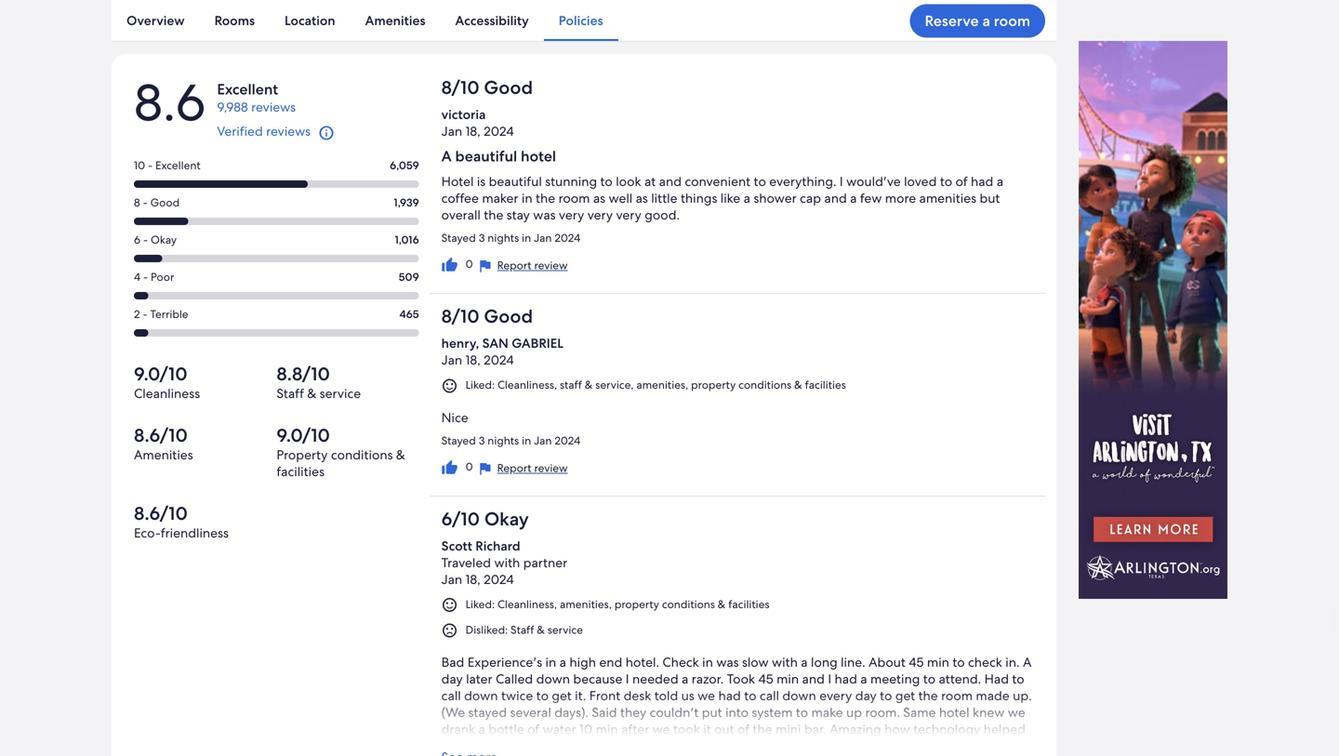 Task type: vqa. For each thing, say whether or not it's contained in the screenshot.


Task type: locate. For each thing, give the bounding box(es) containing it.
service for 8.8/10
[[320, 385, 361, 402]]

8/10 inside the 8/10 good henry, san gabriel jan 18, 2024
[[441, 304, 479, 328]]

day left my
[[694, 738, 715, 754]]

- right the 6
[[143, 232, 148, 247]]

1 vertical spatial okay
[[484, 507, 529, 531]]

- for okay
[[143, 232, 148, 247]]

1 vertical spatial with
[[772, 654, 798, 671]]

down left twice
[[464, 687, 498, 704]]

1 horizontal spatial amenities
[[365, 12, 425, 29]]

1 vertical spatial conditions
[[331, 446, 393, 463]]

small image for disliked:
[[441, 622, 458, 639]]

report for 1st report review button
[[497, 258, 532, 272]]

a right in.
[[1023, 654, 1032, 671]]

3 down overall
[[479, 231, 485, 245]]

was left slow
[[716, 654, 739, 671]]

0 vertical spatial amenities
[[365, 12, 425, 29]]

cleanliness
[[134, 385, 200, 402]]

0 horizontal spatial okay
[[151, 232, 177, 247]]

we right the knew
[[1008, 704, 1025, 721]]

stayed for 0 button for 2nd report review button
[[441, 433, 476, 448]]

1 vertical spatial beautiful
[[489, 173, 542, 190]]

room right reserve
[[994, 11, 1030, 31]]

2 undefined image from the top
[[477, 460, 493, 477]]

0 horizontal spatial service
[[320, 385, 361, 402]]

1 medium image from the top
[[441, 257, 458, 273]]

reviews up verified reviews
[[251, 98, 296, 115]]

9.0/10
[[134, 362, 187, 386], [276, 423, 330, 447]]

1 8/10 from the top
[[441, 75, 479, 99]]

as left well
[[593, 190, 605, 206]]

is
[[477, 173, 486, 190]]

6
[[134, 232, 140, 247]]

cleanliness,
[[497, 378, 557, 392], [497, 597, 557, 611]]

was left our
[[659, 754, 682, 756]]

and
[[659, 173, 682, 190], [824, 190, 847, 206], [802, 671, 825, 687], [955, 738, 978, 754], [623, 754, 645, 756]]

stunning
[[545, 173, 597, 190]]

mini
[[776, 721, 801, 738]]

beautiful up is
[[455, 146, 517, 166]]

liked:
[[466, 378, 495, 392], [466, 597, 495, 611]]

1 8.6 out of 10 element from the top
[[134, 423, 276, 447]]

0 horizontal spatial 45
[[758, 671, 773, 687]]

stayed 3 nights in jan 2024
[[441, 231, 581, 245], [441, 433, 581, 448]]

9.0 out of 10 element down 8.8/10 staff & service
[[276, 423, 419, 447]]

long left line.
[[811, 654, 838, 671]]

1 vertical spatial 8/10
[[441, 304, 479, 328]]

small image down the traveled
[[441, 597, 458, 613]]

san
[[482, 335, 509, 352]]

45 right about
[[909, 654, 924, 671]]

9,988 reviews button
[[217, 98, 339, 115]]

small image up bad
[[441, 622, 458, 639]]

1 get from the left
[[552, 687, 572, 704]]

1 horizontal spatial excellent
[[217, 79, 278, 99]]

2 horizontal spatial very
[[616, 206, 641, 223]]

disliked:
[[466, 623, 508, 637]]

the right stay at left top
[[536, 190, 555, 206]]

1 vertical spatial liked:
[[466, 597, 495, 611]]

but right the us,
[[516, 738, 537, 754]]

1 stayed from the top
[[441, 231, 476, 245]]

8.6/10 for 8.6/10 eco-friendliness
[[134, 501, 188, 525]]

1 horizontal spatial amenities,
[[636, 378, 688, 392]]

of inside 8/10 good victoria jan 18, 2024 a beautiful hotel hotel is beautiful stunning to look at and convenient to everything. i would've loved to of had a coffee maker in the room as well as little things like a shower cap and a few more amenities but overall the stay was very very very good.
[[956, 173, 968, 190]]

9.0/10 inside 9.0/10 cleanliness
[[134, 362, 187, 386]]

0 button for 2nd report review button
[[441, 459, 473, 476]]

9.0/10 cleanliness
[[134, 362, 200, 402]]

1 call from the left
[[441, 687, 461, 704]]

overview link
[[112, 0, 200, 41]]

2024 inside the 8/10 good henry, san gabriel jan 18, 2024
[[484, 352, 514, 368]]

a inside the bad experience's in a high end hotel. check in was slow with a long line. about 45 min to check in. a day later called down because i needed a razor.  took 45 min and i had a meeting to attend. had to call down twice to get it. front desk told us we had to call down every day to get the room made up. (we stayed several days). said they couldn't put into system to make up room.  same hotel knew we drank a bottle of water 10 min after we took it out of the mini bar.  amazing how technology helped them bill us, but not keep room clean.  last day my wife called down for extra shampoo and conditioner ( she has long hair and it was our 3 day there). never came.   called manager s
[[1023, 654, 1032, 671]]

accessibility
[[455, 12, 529, 29]]

and right the hair
[[623, 754, 645, 756]]

extra
[[864, 738, 893, 754]]

overall
[[441, 206, 481, 223]]

liked: up disliked:
[[466, 597, 495, 611]]

gabriel
[[512, 335, 563, 352]]

9.0/10 inside '9.0/10 property conditions & facilities'
[[276, 423, 330, 447]]

2 horizontal spatial min
[[927, 654, 949, 671]]

us,
[[497, 738, 513, 754]]

said
[[592, 704, 617, 721]]

1 vertical spatial stayed 3 nights in jan 2024
[[441, 433, 581, 448]]

9.0 out of 10 element down terrible
[[134, 362, 276, 386]]

undefined image down overall
[[477, 258, 493, 274]]

0 vertical spatial 9.0 out of 10 element
[[134, 362, 276, 386]]

1 horizontal spatial it
[[703, 721, 711, 738]]

amenities, down partner
[[560, 597, 612, 611]]

2 report review from the top
[[497, 461, 568, 475]]

liked: for liked: cleanliness, amenities, property conditions & facilities
[[466, 597, 495, 611]]

2 nights from the top
[[488, 433, 519, 448]]

report review button
[[477, 257, 568, 274], [477, 459, 568, 477]]

a up hotel
[[441, 146, 452, 166]]

6,059
[[390, 158, 419, 172]]

0 horizontal spatial it
[[648, 754, 656, 756]]

good inside the 8/10 good henry, san gabriel jan 18, 2024
[[484, 304, 533, 328]]

room right keep in the bottom of the page
[[595, 738, 627, 754]]

day left later
[[441, 671, 463, 687]]

0 vertical spatial review
[[534, 258, 568, 272]]

took
[[673, 721, 700, 738]]

excellent up verified
[[217, 79, 278, 99]]

8.6 out of 10 element
[[134, 423, 276, 447], [134, 501, 276, 525]]

8.6/10
[[134, 423, 188, 447], [134, 501, 188, 525]]

1 undefined image from the top
[[477, 258, 493, 274]]

8/10 up victoria
[[441, 75, 479, 99]]

room left well
[[558, 190, 590, 206]]

0 vertical spatial report
[[497, 258, 532, 272]]

0 vertical spatial cleanliness,
[[497, 378, 557, 392]]

long right has
[[567, 754, 594, 756]]

a right drank
[[478, 721, 485, 738]]

day down out
[[719, 754, 740, 756]]

8 - good
[[134, 195, 180, 210]]

staff for disliked:
[[511, 623, 534, 637]]

1 vertical spatial 18,
[[466, 352, 480, 368]]

in inside 8/10 good victoria jan 18, 2024 a beautiful hotel hotel is beautiful stunning to look at and convenient to everything. i would've loved to of had a coffee maker in the room as well as little things like a shower cap and a few more amenities but overall the stay was very very very good.
[[522, 190, 532, 206]]

good
[[484, 75, 533, 99], [150, 195, 180, 210], [484, 304, 533, 328]]

2 8/10 from the top
[[441, 304, 479, 328]]

stayed 3 nights in jan 2024 down nice
[[441, 433, 581, 448]]

service up '9.0/10 property conditions & facilities'
[[320, 385, 361, 402]]

8.6 out of 10 element down 8.6/10 amenities
[[134, 501, 276, 525]]

0 horizontal spatial staff
[[276, 385, 304, 402]]

amenities, right service,
[[636, 378, 688, 392]]

reviews
[[251, 98, 296, 115], [266, 123, 311, 139]]

0 horizontal spatial we
[[653, 721, 670, 738]]

0 horizontal spatial property
[[615, 597, 659, 611]]

18, left san
[[466, 352, 480, 368]]

stay
[[507, 206, 530, 223]]

room.
[[865, 704, 900, 721]]

to
[[600, 173, 613, 190], [754, 173, 766, 190], [940, 173, 952, 190], [953, 654, 965, 671], [923, 671, 936, 687], [1012, 671, 1024, 687], [536, 687, 549, 704], [744, 687, 756, 704], [880, 687, 892, 704], [796, 704, 808, 721]]

nights
[[488, 231, 519, 245], [488, 433, 519, 448]]

review
[[534, 258, 568, 272], [534, 461, 568, 475]]

1 horizontal spatial 9.0/10
[[276, 423, 330, 447]]

- for poor
[[143, 270, 148, 284]]

3 18, from the top
[[466, 571, 480, 588]]

1,016
[[395, 232, 419, 247]]

1 8.6/10 from the top
[[134, 423, 188, 447]]

rooms link
[[200, 0, 270, 41]]

good for 18,
[[484, 304, 533, 328]]

4
[[134, 270, 141, 284]]

conditioner
[[441, 754, 510, 756]]

1 vertical spatial report review button
[[477, 459, 568, 477]]

i
[[840, 173, 843, 190], [626, 671, 629, 687], [828, 671, 831, 687]]

1 0 button from the top
[[441, 257, 473, 273]]

liked: right small icon
[[466, 378, 495, 392]]

1 vertical spatial review
[[534, 461, 568, 475]]

i inside 8/10 good victoria jan 18, 2024 a beautiful hotel hotel is beautiful stunning to look at and convenient to everything. i would've loved to of had a coffee maker in the room as well as little things like a shower cap and a few more amenities but overall the stay was very very very good.
[[840, 173, 843, 190]]

1 horizontal spatial down
[[536, 671, 570, 687]]

service up high
[[548, 623, 583, 637]]

with inside the bad experience's in a high end hotel. check in was slow with a long line. about 45 min to check in. a day later called down because i needed a razor.  took 45 min and i had a meeting to attend. had to call down twice to get it. front desk told us we had to call down every day to get the room made up. (we stayed several days). said they couldn't put into system to make up room.  same hotel knew we drank a bottle of water 10 min after we took it out of the mini bar.  amazing how technology helped them bill us, but not keep room clean.  last day my wife called down for extra shampoo and conditioner ( she has long hair and it was our 3 day there). never came.   called manager s
[[772, 654, 798, 671]]

medium image
[[441, 257, 458, 273], [441, 459, 458, 476]]

0 horizontal spatial was
[[533, 206, 556, 223]]

1 liked: from the top
[[466, 378, 495, 392]]

to right the like at the top right of the page
[[754, 173, 766, 190]]

0 horizontal spatial as
[[593, 190, 605, 206]]

1 vertical spatial service
[[548, 623, 583, 637]]

18, inside the 8/10 good henry, san gabriel jan 18, 2024
[[466, 352, 480, 368]]

0 vertical spatial property
[[691, 378, 736, 392]]

8.6/10 inside 8.6/10 eco-friendliness
[[134, 501, 188, 525]]

2 8.6/10 from the top
[[134, 501, 188, 525]]

service for disliked:
[[548, 623, 583, 637]]

review up gabriel
[[534, 258, 568, 272]]

1 vertical spatial medium image
[[441, 459, 458, 476]]

0 horizontal spatial conditions
[[331, 446, 393, 463]]

hotel inside 8/10 good victoria jan 18, 2024 a beautiful hotel hotel is beautiful stunning to look at and convenient to everything. i would've loved to of had a coffee maker in the room as well as little things like a shower cap and a few more amenities but overall the stay was very very very good.
[[521, 146, 556, 166]]

make
[[811, 704, 843, 721]]

2 medium image from the top
[[441, 459, 458, 476]]

as
[[593, 190, 605, 206], [636, 190, 648, 206]]

8/10 inside 8/10 good victoria jan 18, 2024 a beautiful hotel hotel is beautiful stunning to look at and convenient to everything. i would've loved to of had a coffee maker in the room as well as little things like a shower cap and a few more amenities but overall the stay was very very very good.
[[441, 75, 479, 99]]

excellent 9,988 reviews
[[217, 79, 296, 115]]

0 vertical spatial amenities,
[[636, 378, 688, 392]]

1 vertical spatial report
[[497, 461, 532, 475]]

service inside 8.8/10 staff & service
[[320, 385, 361, 402]]

several
[[510, 704, 551, 721]]

2 stayed from the top
[[441, 433, 476, 448]]

a
[[982, 11, 990, 31], [997, 173, 1003, 190], [744, 190, 750, 206], [850, 190, 857, 206], [560, 654, 566, 671], [801, 654, 808, 671], [682, 671, 688, 687], [860, 671, 867, 687], [478, 721, 485, 738]]

0 horizontal spatial a
[[441, 146, 452, 166]]

report review down stay at left top
[[497, 258, 568, 272]]

of left not
[[527, 721, 540, 738]]

2 horizontal spatial had
[[971, 173, 993, 190]]

2 8.6 out of 10 element from the top
[[134, 501, 276, 525]]

attend.
[[939, 671, 981, 687]]

okay up richard
[[484, 507, 529, 531]]

high
[[569, 654, 596, 671]]

9.0/10 for 9.0/10 cleanliness
[[134, 362, 187, 386]]

2 cleanliness, from the top
[[497, 597, 557, 611]]

1 vertical spatial undefined image
[[477, 460, 493, 477]]

cap
[[800, 190, 821, 206]]

had inside 8/10 good victoria jan 18, 2024 a beautiful hotel hotel is beautiful stunning to look at and convenient to everything. i would've loved to of had a coffee maker in the room as well as little things like a shower cap and a few more amenities but overall the stay was very very very good.
[[971, 173, 993, 190]]

1 report review from the top
[[497, 258, 568, 272]]

2 0 from the top
[[466, 459, 473, 474]]

(
[[513, 754, 517, 756]]

report review button down stay at left top
[[477, 257, 568, 274]]

report review for 1st report review button
[[497, 258, 568, 272]]

cleanliness, for staff
[[497, 378, 557, 392]]

1 vertical spatial long
[[567, 754, 594, 756]]

2024 down stunning
[[555, 231, 581, 245]]

meeting
[[870, 671, 920, 687]]

amenities down cleanliness
[[134, 446, 193, 463]]

2 review from the top
[[534, 461, 568, 475]]

(we
[[441, 704, 465, 721]]

1 vertical spatial 0
[[466, 459, 473, 474]]

0 vertical spatial hotel
[[521, 146, 556, 166]]

to left check
[[953, 654, 965, 671]]

like
[[721, 190, 740, 206]]

2 liked: from the top
[[466, 597, 495, 611]]

3 right our
[[708, 754, 716, 756]]

amenities,
[[636, 378, 688, 392], [560, 597, 612, 611]]

2024 down richard
[[484, 571, 514, 588]]

undefined image up 6/10
[[477, 460, 493, 477]]

1 vertical spatial 0 button
[[441, 459, 473, 476]]

0 horizontal spatial amenities
[[134, 446, 193, 463]]

few
[[860, 190, 882, 206]]

1 vertical spatial 9.0/10
[[276, 423, 330, 447]]

as right well
[[636, 190, 648, 206]]

down left it.
[[536, 671, 570, 687]]

staff
[[276, 385, 304, 402], [511, 623, 534, 637]]

1 cleanliness, from the top
[[497, 378, 557, 392]]

min right slow
[[777, 671, 799, 687]]

0 horizontal spatial with
[[494, 554, 520, 571]]

2 18, from the top
[[466, 352, 480, 368]]

9.0/10 down 2 - terrible
[[134, 362, 187, 386]]

cleanliness, up disliked: staff & service
[[497, 597, 557, 611]]

1 18, from the top
[[466, 123, 480, 139]]

2 vertical spatial good
[[484, 304, 533, 328]]

- right 8
[[143, 195, 148, 210]]

bad
[[441, 654, 464, 671]]

0 horizontal spatial amenities,
[[560, 597, 612, 611]]

it.
[[575, 687, 586, 704]]

0 horizontal spatial but
[[516, 738, 537, 754]]

0 vertical spatial 8.6/10
[[134, 423, 188, 447]]

list
[[112, 0, 1056, 41]]

report review button up 6/10
[[477, 459, 568, 477]]

policies
[[559, 12, 603, 29]]

2 call from the left
[[760, 687, 779, 704]]

2024 right henry,
[[484, 352, 514, 368]]

1 vertical spatial hotel
[[939, 704, 970, 721]]

excellent
[[217, 79, 278, 99], [155, 158, 201, 172]]

richard
[[475, 538, 520, 554]]

1 vertical spatial 8.6/10
[[134, 501, 188, 525]]

2 report review button from the top
[[477, 459, 568, 477]]

it left out
[[703, 721, 711, 738]]

staff right disliked:
[[511, 623, 534, 637]]

1 review from the top
[[534, 258, 568, 272]]

1 vertical spatial cleanliness,
[[497, 597, 557, 611]]

1 vertical spatial stayed
[[441, 433, 476, 448]]

0 horizontal spatial 9.0/10
[[134, 362, 187, 386]]

amenities inside "link"
[[365, 12, 425, 29]]

staff inside 8.8/10 staff & service
[[276, 385, 304, 402]]

2 vertical spatial small image
[[441, 622, 458, 639]]

1 very from the left
[[559, 206, 584, 223]]

terrible
[[150, 307, 188, 321]]

2 horizontal spatial of
[[956, 173, 968, 190]]

undefined image
[[477, 258, 493, 274], [477, 460, 493, 477]]

18, up is
[[466, 123, 480, 139]]

45 right took
[[758, 671, 773, 687]]

small image
[[314, 123, 339, 143], [441, 597, 458, 613], [441, 622, 458, 639]]

1 horizontal spatial facilities
[[728, 597, 770, 611]]

1 horizontal spatial get
[[895, 687, 915, 704]]

1 horizontal spatial okay
[[484, 507, 529, 531]]

a right reserve
[[982, 11, 990, 31]]

& inside 8.8/10 staff & service
[[307, 385, 316, 402]]

1 as from the left
[[593, 190, 605, 206]]

how
[[885, 721, 910, 738]]

staff up property
[[276, 385, 304, 402]]

called right later
[[496, 671, 533, 687]]

cleanliness, for amenities,
[[497, 597, 557, 611]]

0 horizontal spatial very
[[559, 206, 584, 223]]

stayed down overall
[[441, 231, 476, 245]]

0 vertical spatial 8.6 out of 10 element
[[134, 423, 276, 447]]

service
[[320, 385, 361, 402], [548, 623, 583, 637]]

victoria
[[441, 106, 486, 123]]

1 vertical spatial 9.0 out of 10 element
[[276, 423, 419, 447]]

8/10 up henry,
[[441, 304, 479, 328]]

same
[[903, 704, 936, 721]]

2 vertical spatial facilities
[[728, 597, 770, 611]]

1 vertical spatial was
[[716, 654, 739, 671]]

0
[[466, 257, 473, 271], [466, 459, 473, 474]]

well
[[609, 190, 633, 206]]

0 horizontal spatial call
[[441, 687, 461, 704]]

down
[[536, 671, 570, 687], [464, 687, 498, 704], [782, 687, 816, 704]]

i left line.
[[828, 671, 831, 687]]

report down stay at left top
[[497, 258, 532, 272]]

with right slow
[[772, 654, 798, 671]]

cleanliness, down gabriel
[[497, 378, 557, 392]]

slow
[[742, 654, 769, 671]]

0 vertical spatial with
[[494, 554, 520, 571]]

accessibility link
[[440, 0, 544, 41]]

but right amenities
[[980, 190, 1000, 206]]

1 vertical spatial amenities,
[[560, 597, 612, 611]]

1 vertical spatial reviews
[[266, 123, 311, 139]]

9.0 out of 10 element
[[134, 362, 276, 386], [276, 423, 419, 447]]

0 vertical spatial excellent
[[217, 79, 278, 99]]

8/10 for a
[[441, 75, 479, 99]]

i left would've in the top of the page
[[840, 173, 843, 190]]

0 vertical spatial 0 button
[[441, 257, 473, 273]]

8.6/10 inside 8.6/10 amenities
[[134, 423, 188, 447]]

0 vertical spatial a
[[441, 146, 452, 166]]

8.6/10 down cleanliness
[[134, 423, 188, 447]]

10 up 8
[[134, 158, 145, 172]]

good.
[[645, 206, 680, 223]]

1 horizontal spatial call
[[760, 687, 779, 704]]

10 inside the bad experience's in a high end hotel. check in was slow with a long line. about 45 min to check in. a day later called down because i needed a razor.  took 45 min and i had a meeting to attend. had to call down twice to get it. front desk told us we had to call down every day to get the room made up. (we stayed several days). said they couldn't put into system to make up room.  same hotel knew we drank a bottle of water 10 min after we took it out of the mini bar.  amazing how technology helped them bill us, but not keep room clean.  last day my wife called down for extra shampoo and conditioner ( she has long hair and it was our 3 day there). never came.   called manager s
[[579, 721, 593, 738]]

room inside button
[[994, 11, 1030, 31]]

down up mini
[[782, 687, 816, 704]]

things
[[681, 190, 717, 206]]

amenities
[[365, 12, 425, 29], [134, 446, 193, 463]]

8/10 for 18,
[[441, 304, 479, 328]]

2 horizontal spatial i
[[840, 173, 843, 190]]

9.0/10 for 9.0/10 property conditions & facilities
[[276, 423, 330, 447]]

- right 2
[[143, 307, 147, 321]]

1 horizontal spatial as
[[636, 190, 648, 206]]

8/10 good victoria jan 18, 2024 a beautiful hotel hotel is beautiful stunning to look at and convenient to everything. i would've loved to of had a coffee maker in the room as well as little things like a shower cap and a few more amenities but overall the stay was very very very good.
[[441, 75, 1003, 223]]

1 vertical spatial but
[[516, 738, 537, 754]]

1 horizontal spatial conditions
[[662, 597, 715, 611]]

0 vertical spatial good
[[484, 75, 533, 99]]

1 vertical spatial good
[[150, 195, 180, 210]]

about
[[869, 654, 906, 671]]

1 horizontal spatial but
[[980, 190, 1000, 206]]

verified reviews
[[217, 123, 311, 139]]

1 horizontal spatial hotel
[[939, 704, 970, 721]]

because
[[573, 671, 622, 687]]

45
[[909, 654, 924, 671], [758, 671, 773, 687]]

jan inside 8/10 good victoria jan 18, 2024 a beautiful hotel hotel is beautiful stunning to look at and convenient to everything. i would've loved to of had a coffee maker in the room as well as little things like a shower cap and a few more amenities but overall the stay was very very very good.
[[441, 123, 462, 139]]

check
[[663, 654, 699, 671]]

1 nights from the top
[[488, 231, 519, 245]]

0 button down nice
[[441, 459, 473, 476]]

it left last
[[648, 754, 656, 756]]

1 0 from the top
[[466, 257, 473, 271]]

10 - excellent
[[134, 158, 201, 172]]

stayed down nice
[[441, 433, 476, 448]]

clean.
[[630, 738, 665, 754]]

1 vertical spatial a
[[1023, 654, 1032, 671]]

with
[[494, 554, 520, 571], [772, 654, 798, 671]]

2024 up is
[[484, 123, 514, 139]]

1 report from the top
[[497, 258, 532, 272]]

18,
[[466, 123, 480, 139], [466, 352, 480, 368], [466, 571, 480, 588]]

day
[[441, 671, 463, 687], [855, 687, 877, 704], [694, 738, 715, 754], [719, 754, 740, 756]]

hotel down attend.
[[939, 704, 970, 721]]

good inside 8/10 good victoria jan 18, 2024 a beautiful hotel hotel is beautiful stunning to look at and convenient to everything. i would've loved to of had a coffee maker in the room as well as little things like a shower cap and a few more amenities but overall the stay was very very very good.
[[484, 75, 533, 99]]

of right out
[[737, 721, 750, 738]]

2 0 button from the top
[[441, 459, 473, 476]]

2024 inside 8/10 good victoria jan 18, 2024 a beautiful hotel hotel is beautiful stunning to look at and convenient to everything. i would've loved to of had a coffee maker in the room as well as little things like a shower cap and a few more amenities but overall the stay was very very very good.
[[484, 123, 514, 139]]

2 report from the top
[[497, 461, 532, 475]]

0 horizontal spatial min
[[596, 721, 618, 738]]

10 right water
[[579, 721, 593, 738]]

small image
[[441, 377, 458, 394]]



Task type: describe. For each thing, give the bounding box(es) containing it.
8.6/10 eco-friendliness
[[134, 501, 229, 541]]

1 horizontal spatial was
[[659, 754, 682, 756]]

nights for 1st report review button
[[488, 231, 519, 245]]

1 vertical spatial property
[[615, 597, 659, 611]]

4 - poor
[[134, 270, 174, 284]]

2 - terrible
[[134, 307, 188, 321]]

to left make
[[796, 704, 808, 721]]

1 horizontal spatial property
[[691, 378, 736, 392]]

report for 2nd report review button
[[497, 461, 532, 475]]

to left attend.
[[923, 671, 936, 687]]

amazing
[[830, 721, 881, 738]]

facilities inside '9.0/10 property conditions & facilities'
[[276, 463, 325, 480]]

bill
[[476, 738, 493, 754]]

later
[[466, 671, 492, 687]]

2 horizontal spatial down
[[782, 687, 816, 704]]

8
[[134, 195, 140, 210]]

1 horizontal spatial i
[[828, 671, 831, 687]]

and right at
[[659, 173, 682, 190]]

1 horizontal spatial we
[[698, 687, 715, 704]]

- for terrible
[[143, 307, 147, 321]]

to right twice
[[536, 687, 549, 704]]

to down about
[[880, 687, 892, 704]]

us
[[681, 687, 694, 704]]

bar.
[[804, 721, 826, 738]]

2 vertical spatial conditions
[[662, 597, 715, 611]]

1,939
[[394, 195, 419, 210]]

18, inside 8/10 good victoria jan 18, 2024 a beautiful hotel hotel is beautiful stunning to look at and convenient to everything. i would've loved to of had a coffee maker in the room as well as little things like a shower cap and a few more amenities but overall the stay was very very very good.
[[466, 123, 480, 139]]

2 as from the left
[[636, 190, 648, 206]]

the left mini
[[753, 721, 772, 738]]

to down slow
[[744, 687, 756, 704]]

2 horizontal spatial we
[[1008, 704, 1025, 721]]

8.8/10 staff & service
[[276, 362, 361, 402]]

8.6/10 for 8.6/10 amenities
[[134, 423, 188, 447]]

experience's
[[468, 654, 542, 671]]

partner
[[523, 554, 567, 571]]

nights for 2nd report review button
[[488, 433, 519, 448]]

to right "had"
[[1012, 671, 1024, 687]]

and right cap
[[824, 190, 847, 206]]

but inside 8/10 good victoria jan 18, 2024 a beautiful hotel hotel is beautiful stunning to look at and convenient to everything. i would've loved to of had a coffee maker in the room as well as little things like a shower cap and a few more amenities but overall the stay was very very very good.
[[980, 190, 1000, 206]]

0 vertical spatial called
[[496, 671, 533, 687]]

jan inside the 8/10 good henry, san gabriel jan 18, 2024
[[441, 352, 462, 368]]

2 horizontal spatial facilities
[[805, 378, 846, 392]]

18, inside 6/10 okay scott richard traveled with partner jan 18, 2024
[[466, 571, 480, 588]]

2 get from the left
[[895, 687, 915, 704]]

2 very from the left
[[587, 206, 613, 223]]

to left look
[[600, 173, 613, 190]]

6/10
[[441, 507, 480, 531]]

a inside button
[[982, 11, 990, 31]]

water
[[543, 721, 576, 738]]

room up technology
[[941, 687, 973, 704]]

- for excellent
[[148, 158, 153, 172]]

the left stay at left top
[[484, 206, 503, 223]]

room inside 8/10 good victoria jan 18, 2024 a beautiful hotel hotel is beautiful stunning to look at and convenient to everything. i would've loved to of had a coffee maker in the room as well as little things like a shower cap and a few more amenities but overall the stay was very very very good.
[[558, 190, 590, 206]]

0 horizontal spatial long
[[567, 754, 594, 756]]

amenities
[[919, 190, 976, 206]]

scott
[[441, 538, 472, 554]]

last
[[668, 738, 690, 754]]

hotel.
[[626, 654, 659, 671]]

shower
[[754, 190, 797, 206]]

small image for liked:
[[441, 597, 458, 613]]

the left attend.
[[918, 687, 938, 704]]

liked: cleanliness, staff & service, amenities, property conditions & facilities
[[466, 378, 846, 392]]

1 stayed 3 nights in jan 2024 from the top
[[441, 231, 581, 245]]

was inside 8/10 good victoria jan 18, 2024 a beautiful hotel hotel is beautiful stunning to look at and convenient to everything. i would've loved to of had a coffee maker in the room as well as little things like a shower cap and a few more amenities but overall the stay was very very very good.
[[533, 206, 556, 223]]

0 horizontal spatial had
[[718, 687, 741, 704]]

and up make
[[802, 671, 825, 687]]

down
[[806, 738, 841, 754]]

property
[[276, 446, 328, 463]]

8.6
[[134, 68, 206, 136]]

technology
[[913, 721, 980, 738]]

8.8 out of 10 element
[[276, 362, 419, 386]]

henry,
[[441, 335, 479, 352]]

disliked: staff & service
[[466, 623, 583, 637]]

okay inside 6/10 okay scott richard traveled with partner jan 18, 2024
[[484, 507, 529, 531]]

undefined image for 2nd report review button
[[477, 460, 493, 477]]

1 horizontal spatial of
[[737, 721, 750, 738]]

has
[[544, 754, 564, 756]]

and down the knew
[[955, 738, 978, 754]]

9.0/10 property conditions & facilities
[[276, 423, 405, 480]]

for
[[844, 738, 861, 754]]

1 vertical spatial called
[[863, 754, 900, 756]]

maker
[[482, 190, 518, 206]]

a inside 8/10 good victoria jan 18, 2024 a beautiful hotel hotel is beautiful stunning to look at and convenient to everything. i would've loved to of had a coffee maker in the room as well as little things like a shower cap and a few more amenities but overall the stay was very very very good.
[[441, 146, 452, 166]]

3 for 1st report review button
[[479, 231, 485, 245]]

couldn't
[[650, 704, 699, 721]]

hotel inside the bad experience's in a high end hotel. check in was slow with a long line. about 45 min to check in. a day later called down because i needed a razor.  took 45 min and i had a meeting to attend. had to call down twice to get it. front desk told us we had to call down every day to get the room made up. (we stayed several days). said they couldn't put into system to make up room.  same hotel knew we drank a bottle of water 10 min after we took it out of the mini bar.  amazing how technology helped them bill us, but not keep room clean.  last day my wife called down for extra shampoo and conditioner ( she has long hair and it was our 3 day there). never came.   called manager s
[[939, 704, 970, 721]]

8.6 out of 10 element for 8.6/10 amenities
[[134, 423, 276, 447]]

0 vertical spatial it
[[703, 721, 711, 738]]

report review for 2nd report review button
[[497, 461, 568, 475]]

bottle
[[488, 721, 524, 738]]

0 horizontal spatial down
[[464, 687, 498, 704]]

9.0 out of 10 element for 9.0/10 property conditions & facilities
[[276, 423, 419, 447]]

1 vertical spatial amenities
[[134, 446, 193, 463]]

overview
[[126, 12, 185, 29]]

out
[[714, 721, 734, 738]]

small image inside verified reviews dropdown button
[[314, 123, 339, 143]]

509
[[399, 270, 419, 284]]

needed
[[632, 671, 679, 687]]

manager
[[903, 754, 956, 756]]

wife
[[739, 738, 764, 754]]

check
[[968, 654, 1002, 671]]

a left high
[[560, 654, 566, 671]]

verified reviews button
[[217, 115, 339, 151]]

& inside '9.0/10 property conditions & facilities'
[[396, 446, 405, 463]]

a right the like at the top right of the page
[[744, 190, 750, 206]]

keep
[[563, 738, 592, 754]]

nice
[[441, 409, 468, 426]]

rooms
[[214, 12, 255, 29]]

0 button for 1st report review button
[[441, 257, 473, 273]]

end
[[599, 654, 622, 671]]

would've
[[846, 173, 901, 190]]

3 for 2nd report review button
[[479, 433, 485, 448]]

verified
[[217, 123, 263, 139]]

stayed for 0 button related to 1st report review button
[[441, 231, 476, 245]]

2024 inside 6/10 okay scott richard traveled with partner jan 18, 2024
[[484, 571, 514, 588]]

poor
[[151, 270, 174, 284]]

undefined image for 1st report review button
[[477, 258, 493, 274]]

a left 'few' at the right top of the page
[[850, 190, 857, 206]]

hotel
[[441, 173, 474, 190]]

in.
[[1006, 654, 1020, 671]]

razor.
[[692, 671, 724, 687]]

review for 2nd report review button
[[534, 461, 568, 475]]

day right every
[[855, 687, 877, 704]]

a left line.
[[801, 654, 808, 671]]

a left razor.
[[682, 671, 688, 687]]

a left about
[[860, 671, 867, 687]]

took
[[727, 671, 755, 687]]

never
[[785, 754, 821, 756]]

review for 1st report review button
[[534, 258, 568, 272]]

good for a
[[484, 75, 533, 99]]

2 stayed 3 nights in jan 2024 from the top
[[441, 433, 581, 448]]

medium image for 0 button for 2nd report review button
[[441, 459, 458, 476]]

6 - okay
[[134, 232, 177, 247]]

staff for 8.8/10
[[276, 385, 304, 402]]

with inside 6/10 okay scott richard traveled with partner jan 18, 2024
[[494, 554, 520, 571]]

traveled
[[441, 554, 491, 571]]

excellent inside excellent 9,988 reviews
[[217, 79, 278, 99]]

reserve a room button
[[910, 4, 1045, 38]]

0 horizontal spatial of
[[527, 721, 540, 738]]

3 very from the left
[[616, 206, 641, 223]]

liked: cleanliness, amenities, property conditions & facilities
[[466, 597, 770, 611]]

1 horizontal spatial had
[[835, 671, 857, 687]]

1 vertical spatial it
[[648, 754, 656, 756]]

0 horizontal spatial excellent
[[155, 158, 201, 172]]

1 report review button from the top
[[477, 257, 568, 274]]

staff
[[560, 378, 582, 392]]

liked: for liked: cleanliness, staff & service, amenities, property conditions & facilities
[[466, 378, 495, 392]]

location link
[[270, 0, 350, 41]]

eco-
[[134, 524, 161, 541]]

2 horizontal spatial conditions
[[739, 378, 792, 392]]

service,
[[595, 378, 634, 392]]

but inside the bad experience's in a high end hotel. check in was slow with a long line. about 45 min to check in. a day later called down because i needed a razor.  took 45 min and i had a meeting to attend. had to call down twice to get it. front desk told us we had to call down every day to get the room made up. (we stayed several days). said they couldn't put into system to make up room.  same hotel knew we drank a bottle of water 10 min after we took it out of the mini bar.  amazing how technology helped them bill us, but not keep room clean.  last day my wife called down for extra shampoo and conditioner ( she has long hair and it was our 3 day there). never came.   called manager s
[[516, 738, 537, 754]]

9.0 out of 10 element for 9.0/10 cleanliness
[[134, 362, 276, 386]]

8.6 out of 10 element for 8.6/10 eco-friendliness
[[134, 501, 276, 525]]

a right amenities
[[997, 173, 1003, 190]]

- for good
[[143, 195, 148, 210]]

to right loved
[[940, 173, 952, 190]]

0 vertical spatial long
[[811, 654, 838, 671]]

465
[[399, 307, 419, 321]]

into
[[725, 704, 749, 721]]

jan inside 6/10 okay scott richard traveled with partner jan 18, 2024
[[441, 571, 462, 588]]

reviews inside dropdown button
[[266, 123, 311, 139]]

twice
[[501, 687, 533, 704]]

reviews inside excellent 9,988 reviews
[[251, 98, 296, 115]]

2024 down staff
[[555, 433, 581, 448]]

0 horizontal spatial 10
[[134, 158, 145, 172]]

list containing overview
[[112, 0, 1056, 41]]

1 horizontal spatial 45
[[909, 654, 924, 671]]

conditions inside '9.0/10 property conditions & facilities'
[[331, 446, 393, 463]]

0 horizontal spatial i
[[626, 671, 629, 687]]

0 vertical spatial beautiful
[[455, 146, 517, 166]]

bad experience's in a high end hotel. check in was slow with a long line. about 45 min to check in. a day later called down because i needed a razor.  took 45 min and i had a meeting to attend. had to call down twice to get it. front desk told us we had to call down every day to get the room made up. (we stayed several days). said they couldn't put into system to make up room.  same hotel knew we drank a bottle of water 10 min after we took it out of the mini bar.  amazing how technology helped them bill us, but not keep room clean.  last day my wife called down for extra shampoo and conditioner ( she has long hair and it was our 3 day there). never came.   called manager s
[[441, 654, 1032, 756]]

9,988
[[217, 98, 248, 115]]

loved
[[904, 173, 937, 190]]

she
[[520, 754, 541, 756]]

2 horizontal spatial was
[[716, 654, 739, 671]]

had
[[984, 671, 1009, 687]]

8.6/10 amenities
[[134, 423, 193, 463]]

8/10 good henry, san gabriel jan 18, 2024
[[441, 304, 563, 368]]

friendliness
[[161, 524, 229, 541]]

1 horizontal spatial min
[[777, 671, 799, 687]]

told
[[654, 687, 678, 704]]

hair
[[597, 754, 619, 756]]

reserve a room
[[925, 11, 1030, 31]]

every
[[819, 687, 852, 704]]

3 inside the bad experience's in a high end hotel. check in was slow with a long line. about 45 min to check in. a day later called down because i needed a razor.  took 45 min and i had a meeting to attend. had to call down twice to get it. front desk told us we had to call down every day to get the room made up. (we stayed several days). said they couldn't put into system to make up room.  same hotel knew we drank a bottle of water 10 min after we took it out of the mini bar.  amazing how technology helped them bill us, but not keep room clean.  last day my wife called down for extra shampoo and conditioner ( she has long hair and it was our 3 day there). never came.   called manager s
[[708, 754, 716, 756]]

0 vertical spatial okay
[[151, 232, 177, 247]]

little
[[651, 190, 677, 206]]

more
[[885, 190, 916, 206]]

at
[[644, 173, 656, 190]]

my
[[718, 738, 736, 754]]

convenient
[[685, 173, 751, 190]]

medium image for 0 button related to 1st report review button
[[441, 257, 458, 273]]



